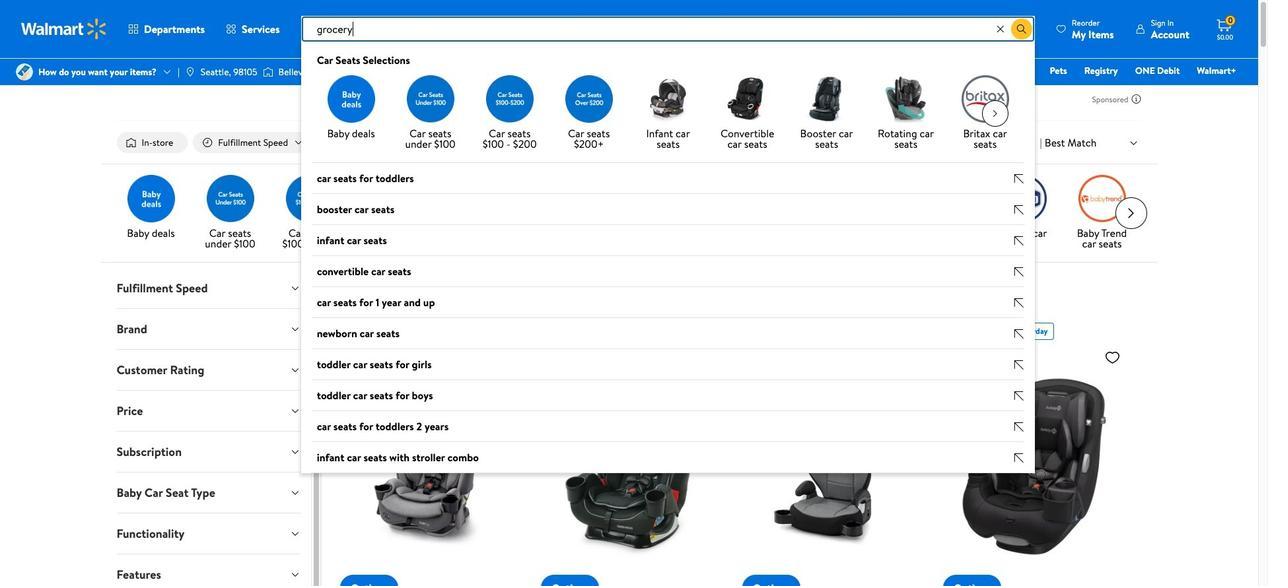 Task type: vqa. For each thing, say whether or not it's contained in the screenshot.
masses of screws and portions. Took me 1hr for all the portions. it is the cabinets. sold 2 and love them, just very heavy.
no



Task type: describe. For each thing, give the bounding box(es) containing it.
update query to car seats for toddlers image
[[1014, 174, 1025, 184]]

sign in to add to favorites list, safety 1ˢᵗ grow and go sprint all-in-one convertible car seat, black beauty image
[[1105, 350, 1121, 366]]

8 tab from the top
[[106, 555, 311, 587]]

Search search field
[[301, 16, 1035, 42]]

update query to newborn car seats image
[[1014, 329, 1025, 340]]

baby trend car seats image
[[1079, 175, 1126, 223]]

sign in to add to favorites list, graco® turbobooster® 2.0 highback booster seat, declan image
[[904, 350, 920, 366]]

6 tab from the top
[[106, 473, 311, 514]]

rotating car seats image
[[682, 175, 730, 223]]

sign in to add to favorites list, graco triogrow snuglock 3-in-1 car seat, leland image
[[703, 350, 719, 366]]

clear search field text image
[[996, 24, 1006, 34]]

next slide for chipmodulewithimages list image
[[1116, 198, 1148, 229]]

4 tab from the top
[[106, 391, 311, 432]]

graco® turbobooster® 2.0 highback booster seat, declan image
[[743, 344, 925, 587]]

next slide for horizontal chip scroller list image
[[983, 100, 1009, 127]]

update query to booster car seats image
[[1014, 205, 1025, 215]]

2 tab from the top
[[106, 309, 311, 350]]

walmart image
[[21, 19, 107, 40]]

britax car seats image
[[762, 175, 809, 223]]

sort by best match image
[[1129, 138, 1140, 148]]

Walmart Site-Wide search field
[[301, 16, 1035, 474]]

car seats under $100 image
[[207, 175, 254, 223]]

sign in to add to favorites list, graco® slimfit® lx 3-in-1 convertible car seat, shaw image
[[502, 350, 518, 366]]

0 horizontal spatial  image
[[16, 63, 33, 81]]

graco® slimfit® lx 3-in-1 convertible car seat, shaw image
[[340, 344, 523, 587]]

baby deals image
[[127, 175, 175, 223]]



Task type: locate. For each thing, give the bounding box(es) containing it.
graco triogrow snuglock 3-in-1 car seat, leland image
[[541, 344, 724, 587]]

update query to car seats for toddlers 2 years image
[[1014, 422, 1025, 433]]

tab
[[106, 268, 311, 309], [106, 309, 311, 350], [106, 350, 311, 391], [106, 391, 311, 432], [106, 432, 311, 473], [106, 473, 311, 514], [106, 514, 311, 555], [106, 555, 311, 587]]

car seats $200+ image
[[365, 175, 413, 223]]

3 tab from the top
[[106, 350, 311, 391]]

car seats $100 - $200 image
[[286, 175, 333, 223]]

update query to car seats for 1 year and up image
[[1014, 298, 1025, 308]]

search icon image
[[1017, 24, 1028, 34]]

graco car seats image
[[841, 175, 889, 223]]

7 tab from the top
[[106, 514, 311, 555]]

group
[[301, 163, 1035, 474]]

safety 1ˢᵗ grow and go sprint all-in-one convertible car seat, black beauty image
[[944, 344, 1126, 587]]

booster car seats image
[[603, 175, 651, 223]]

5 tab from the top
[[106, 432, 311, 473]]

convertible car seats image
[[524, 175, 571, 223]]

sort and filter section element
[[101, 122, 1158, 164]]

 image
[[16, 63, 33, 81], [263, 65, 273, 79]]

update query to infant car seats with stroller combo image
[[1014, 453, 1025, 464]]

chicco car seats image
[[1000, 175, 1047, 223]]

1 tab from the top
[[106, 268, 311, 309]]

update query to convertible car seats image
[[1014, 267, 1025, 277]]

update query to infant car seats image
[[1014, 236, 1025, 246]]

list box
[[301, 42, 1035, 474]]

ad disclaimer and feedback image
[[1132, 94, 1142, 104]]

infant car seats image
[[444, 175, 492, 223]]

update query to toddler car seats for girls image
[[1014, 360, 1025, 371]]

legal information image
[[473, 308, 484, 319]]

update query to toddler car seats for boys image
[[1014, 391, 1025, 402]]

 image
[[185, 67, 196, 77]]

evenflo car seats image
[[920, 175, 968, 223]]

1 horizontal spatial  image
[[263, 65, 273, 79]]



